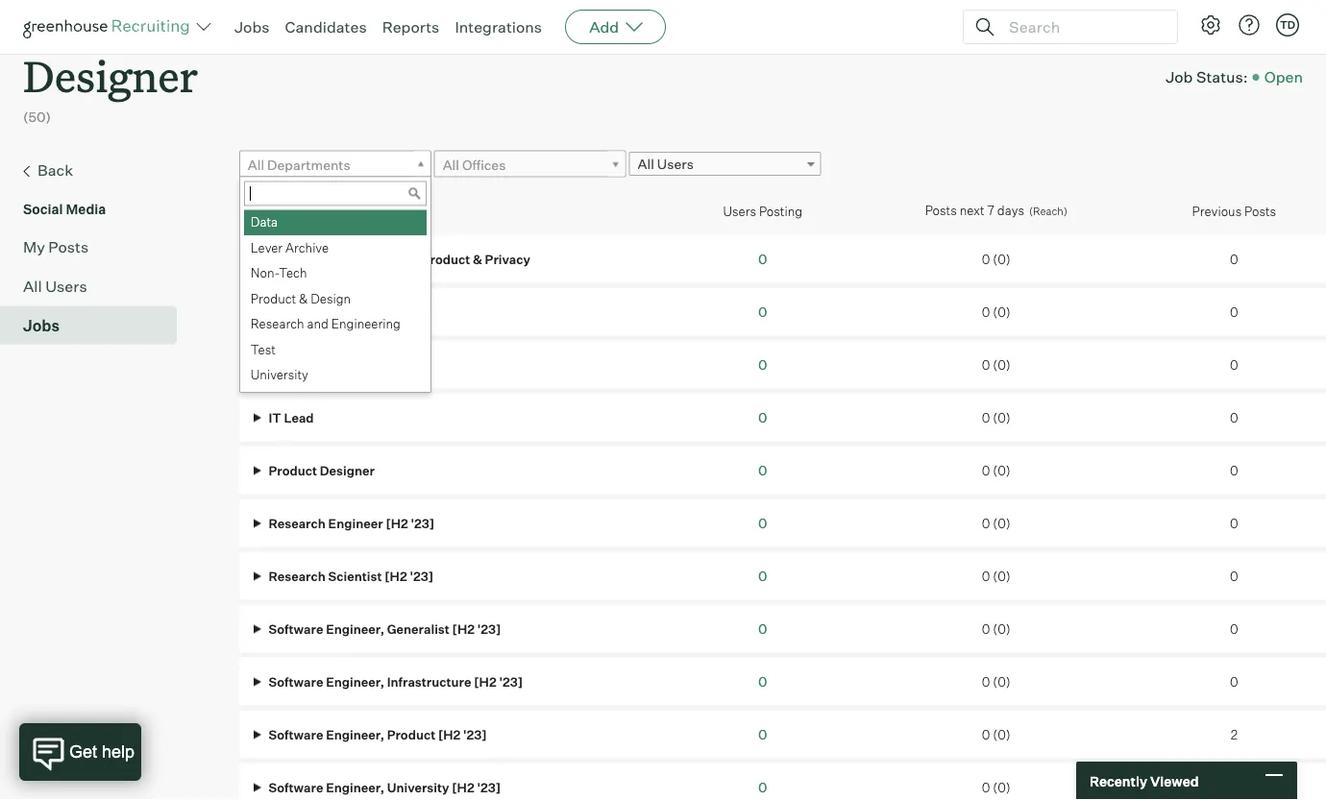 Task type: describe. For each thing, give the bounding box(es) containing it.
'23] for university
[[477, 780, 501, 796]]

all for topmost all users link
[[638, 156, 655, 173]]

(0) for software engineer, generalist [h2 '23]
[[993, 621, 1011, 637]]

2 horizontal spatial users
[[723, 203, 757, 219]]

1 horizontal spatial &
[[473, 251, 483, 267]]

(0) for software engineer, university [h2 '23]
[[993, 780, 1011, 796]]

design
[[311, 291, 351, 306]]

software engineer, university [h2 '23]
[[266, 780, 501, 796]]

(reach)
[[1030, 205, 1068, 218]]

engineer, for generalist
[[326, 621, 384, 637]]

7
[[988, 203, 995, 218]]

all departments link
[[239, 151, 431, 179]]

(0) for research engineer [h2 '23]
[[993, 516, 1011, 531]]

product down it lead
[[269, 463, 317, 478]]

integrations
[[455, 17, 542, 37]]

social
[[23, 201, 63, 217]]

job status:
[[1166, 67, 1249, 87]]

product down the software engineer, infrastructure [h2 '23] at the left
[[387, 727, 436, 743]]

data
[[251, 215, 278, 230]]

configure image
[[1200, 13, 1223, 37]]

it lead
[[266, 410, 314, 425]]

list box containing data
[[240, 210, 427, 389]]

1 horizontal spatial posts
[[926, 203, 957, 218]]

my posts link
[[23, 235, 169, 258]]

& inside product & design option
[[299, 291, 308, 306]]

[h2 for generalist
[[452, 621, 475, 637]]

all offices
[[443, 156, 506, 173]]

product & design
[[251, 291, 351, 306]]

all offices link
[[434, 151, 627, 179]]

scientist
[[328, 569, 382, 584]]

non-
[[251, 266, 279, 281]]

posts for previous posts
[[1245, 203, 1277, 219]]

software engineer, generalist [h2 '23]
[[266, 621, 501, 637]]

research scientist [h2 '23]
[[266, 569, 434, 584]]

'23] for generalist
[[478, 621, 501, 637]]

research engineer [h2 '23]
[[266, 516, 435, 531]]

recently
[[1090, 773, 1148, 790]]

0 (0) for research engineer [h2 '23]
[[982, 516, 1011, 531]]

integrations link
[[455, 17, 542, 37]]

(0) for software engineer, infrastructure [h2 '23]
[[993, 674, 1011, 690]]

status:
[[1197, 67, 1249, 87]]

engineer, for product
[[326, 727, 384, 743]]

information security lead
[[266, 357, 426, 372]]

users for all users link to the bottom
[[45, 277, 87, 296]]

tech
[[279, 266, 307, 281]]

information
[[269, 357, 340, 372]]

0 (0) for hr lead
[[982, 304, 1011, 320]]

job for job
[[249, 203, 270, 219]]

lever archive
[[251, 240, 329, 255]]

product inside option
[[251, 291, 296, 306]]

all users for all users link to the bottom
[[23, 277, 87, 296]]

back link
[[23, 158, 169, 183]]

candidates link
[[285, 17, 367, 37]]

departments
[[267, 156, 351, 173]]

1 horizontal spatial university
[[387, 780, 449, 796]]

0 link for it lead
[[759, 409, 768, 426]]

(0) for it lead
[[993, 410, 1011, 425]]

test
[[251, 342, 276, 357]]

0 vertical spatial designer
[[23, 47, 198, 104]]

research for research engineer [h2 '23]
[[269, 516, 326, 531]]

1 vertical spatial jobs
[[23, 316, 60, 335]]

0 vertical spatial all users link
[[629, 152, 822, 176]]

privacy
[[485, 251, 531, 267]]

0 link for hr lead
[[759, 304, 768, 320]]

greenhouse recruiting image
[[23, 15, 196, 38]]

engineer, for infrastructure
[[326, 674, 384, 690]]

job for job status:
[[1166, 67, 1194, 87]]

non-tech
[[251, 266, 307, 281]]

1 vertical spatial designer
[[320, 463, 375, 478]]

0 horizontal spatial jobs link
[[23, 314, 169, 337]]

media
[[66, 201, 106, 217]]

software for software engineer, generalist [h2 '23]
[[269, 621, 323, 637]]

all for all users link to the bottom
[[23, 277, 42, 296]]

posts for my posts
[[48, 237, 89, 256]]

0 (0) for deputy general counsel, product & privacy
[[982, 251, 1011, 267]]

lever
[[251, 240, 283, 255]]

viewed
[[1151, 773, 1199, 790]]

deputy general counsel, product & privacy
[[266, 251, 531, 267]]

0 (0) for research scientist [h2 '23]
[[982, 569, 1011, 584]]

engineer, for university
[[326, 780, 384, 796]]

hr
[[269, 304, 288, 320]]

add
[[589, 17, 619, 37]]

all users for topmost all users link
[[638, 156, 694, 173]]

research and engineering
[[251, 316, 401, 332]]

next
[[960, 203, 985, 218]]

engineer
[[328, 516, 383, 531]]

generalist
[[387, 621, 450, 637]]

(0) for deputy general counsel, product & privacy
[[993, 251, 1011, 267]]

open
[[1265, 67, 1304, 87]]



Task type: vqa. For each thing, say whether or not it's contained in the screenshot.
ensures
no



Task type: locate. For each thing, give the bounding box(es) containing it.
0 (0) for it lead
[[982, 410, 1011, 425]]

None text field
[[244, 181, 427, 206]]

all for the all offices link
[[443, 156, 459, 173]]

engineering
[[332, 316, 401, 332]]

job
[[1166, 67, 1194, 87], [249, 203, 270, 219]]

my posts
[[23, 237, 89, 256]]

software engineer, product [h2 '23]
[[266, 727, 487, 743]]

lead right it
[[284, 410, 314, 425]]

4 engineer, from the top
[[326, 780, 384, 796]]

jobs
[[235, 17, 270, 37], [23, 316, 60, 335]]

0 (0) for software engineer, infrastructure [h2 '23]
[[982, 674, 1011, 690]]

8 0 link from the top
[[759, 621, 768, 638]]

research up test
[[251, 316, 304, 332]]

university inside university option
[[251, 367, 308, 383]]

job up the lever
[[249, 203, 270, 219]]

research for research scientist [h2 '23]
[[269, 569, 326, 584]]

1 vertical spatial all users link
[[23, 275, 169, 298]]

and
[[307, 316, 329, 332]]

1 vertical spatial job
[[249, 203, 270, 219]]

it
[[269, 410, 281, 425]]

university down software engineer, product [h2 '23]
[[387, 780, 449, 796]]

all users link up users posting
[[629, 152, 822, 176]]

11 0 (0) from the top
[[982, 780, 1011, 796]]

(0) for software engineer, product [h2 '23]
[[993, 727, 1011, 743]]

6 (0) from the top
[[993, 516, 1011, 531]]

posts
[[926, 203, 957, 218], [1245, 203, 1277, 219], [48, 237, 89, 256]]

0 vertical spatial university
[[251, 367, 308, 383]]

product & design option
[[244, 287, 427, 312]]

0 (0) for information security lead
[[982, 357, 1011, 372]]

[h2 for product
[[438, 727, 461, 743]]

reports link
[[382, 17, 440, 37]]

engineer, down software engineer, product [h2 '23]
[[326, 780, 384, 796]]

users
[[657, 156, 694, 173], [723, 203, 757, 219], [45, 277, 87, 296]]

& left design
[[299, 291, 308, 306]]

1 vertical spatial all users
[[23, 277, 87, 296]]

lead for hr lead
[[290, 304, 320, 320]]

research left scientist
[[269, 569, 326, 584]]

1 vertical spatial research
[[269, 516, 326, 531]]

9 0 link from the top
[[759, 674, 768, 690]]

software
[[269, 621, 323, 637], [269, 674, 323, 690], [269, 727, 323, 743], [269, 780, 323, 796]]

3 0 link from the top
[[759, 356, 768, 373]]

0 vertical spatial lead
[[290, 304, 320, 320]]

security
[[342, 357, 393, 372]]

2 vertical spatial users
[[45, 277, 87, 296]]

9 (0) from the top
[[993, 674, 1011, 690]]

0 horizontal spatial &
[[299, 291, 308, 306]]

research
[[251, 316, 304, 332], [269, 516, 326, 531], [269, 569, 326, 584]]

product
[[422, 251, 470, 267], [251, 291, 296, 306], [269, 463, 317, 478], [387, 727, 436, 743]]

0 link for research scientist [h2 '23]
[[759, 568, 768, 585]]

(0) for information security lead
[[993, 357, 1011, 372]]

0 horizontal spatial university
[[251, 367, 308, 383]]

university option
[[244, 363, 427, 389]]

1 vertical spatial university
[[387, 780, 449, 796]]

recently viewed
[[1090, 773, 1199, 790]]

engineer, up software engineer, product [h2 '23]
[[326, 674, 384, 690]]

0 vertical spatial jobs link
[[235, 17, 270, 37]]

2 0 (0) from the top
[[982, 304, 1011, 320]]

0 link for software engineer, product [h2 '23]
[[759, 727, 768, 743]]

5 (0) from the top
[[993, 463, 1011, 478]]

days
[[998, 203, 1025, 218]]

5 0 (0) from the top
[[982, 463, 1011, 478]]

0 horizontal spatial all users
[[23, 277, 87, 296]]

1 0 link from the top
[[759, 251, 768, 267]]

0 horizontal spatial job
[[249, 203, 270, 219]]

(0)
[[993, 251, 1011, 267], [993, 304, 1011, 320], [993, 357, 1011, 372], [993, 410, 1011, 425], [993, 463, 1011, 478], [993, 516, 1011, 531], [993, 569, 1011, 584], [993, 621, 1011, 637], [993, 674, 1011, 690], [993, 727, 1011, 743], [993, 780, 1011, 796]]

add button
[[565, 10, 666, 44]]

posts right the my
[[48, 237, 89, 256]]

4 0 (0) from the top
[[982, 410, 1011, 425]]

engineer,
[[326, 621, 384, 637], [326, 674, 384, 690], [326, 727, 384, 743], [326, 780, 384, 796]]

jobs link down my posts link
[[23, 314, 169, 337]]

jobs left candidates
[[235, 17, 270, 37]]

0 link for software engineer, university [h2 '23]
[[759, 779, 768, 796]]

university
[[251, 367, 308, 383], [387, 780, 449, 796]]

0 link for research engineer [h2 '23]
[[759, 515, 768, 532]]

2 horizontal spatial posts
[[1245, 203, 1277, 219]]

reports
[[382, 17, 440, 37]]

posts right previous
[[1245, 203, 1277, 219]]

test option
[[244, 338, 427, 363]]

all
[[638, 156, 655, 173], [248, 156, 264, 173], [443, 156, 459, 173], [23, 277, 42, 296]]

10 (0) from the top
[[993, 727, 1011, 743]]

'23] for product
[[463, 727, 487, 743]]

users posting
[[723, 203, 803, 219]]

(0) for hr lead
[[993, 304, 1011, 320]]

(0) for research scientist [h2 '23]
[[993, 569, 1011, 584]]

'23] for infrastructure
[[499, 674, 523, 690]]

& left 'privacy'
[[473, 251, 483, 267]]

0 horizontal spatial all users link
[[23, 275, 169, 298]]

0 vertical spatial job
[[1166, 67, 1194, 87]]

1 horizontal spatial jobs link
[[235, 17, 270, 37]]

all users link down my posts link
[[23, 275, 169, 298]]

lead right hr
[[290, 304, 320, 320]]

lead right security
[[396, 357, 426, 372]]

0 vertical spatial users
[[657, 156, 694, 173]]

jobs down the my
[[23, 316, 60, 335]]

0 link for product designer
[[759, 462, 768, 479]]

research and engineering option
[[244, 312, 427, 338]]

0 link for information security lead
[[759, 356, 768, 373]]

1 horizontal spatial designer
[[320, 463, 375, 478]]

hr lead
[[266, 304, 320, 320]]

0 (0) for software engineer, generalist [h2 '23]
[[982, 621, 1011, 637]]

8 (0) from the top
[[993, 621, 1011, 637]]

lead
[[290, 304, 320, 320], [396, 357, 426, 372], [284, 410, 314, 425]]

3 0 (0) from the top
[[982, 357, 1011, 372]]

0 (0) for software engineer, product [h2 '23]
[[982, 727, 1011, 743]]

all for all departments link
[[248, 156, 264, 173]]

offices
[[462, 156, 506, 173]]

previous posts
[[1193, 203, 1277, 219]]

0 vertical spatial &
[[473, 251, 483, 267]]

0 link for deputy general counsel, product & privacy
[[759, 251, 768, 267]]

11 (0) from the top
[[993, 780, 1011, 796]]

research for research and engineering
[[251, 316, 304, 332]]

1 vertical spatial jobs link
[[23, 314, 169, 337]]

1 vertical spatial lead
[[396, 357, 426, 372]]

1 (0) from the top
[[993, 251, 1011, 267]]

university down test
[[251, 367, 308, 383]]

product right counsel,
[[422, 251, 470, 267]]

non-tech option
[[244, 261, 427, 287]]

lever archive option
[[244, 236, 427, 261]]

software engineer, infrastructure [h2 '23]
[[266, 674, 523, 690]]

data option
[[244, 210, 427, 236]]

2 engineer, from the top
[[326, 674, 384, 690]]

2
[[1231, 727, 1238, 743]]

0 link
[[759, 251, 768, 267], [759, 304, 768, 320], [759, 356, 768, 373], [759, 409, 768, 426], [759, 462, 768, 479], [759, 515, 768, 532], [759, 568, 768, 585], [759, 621, 768, 638], [759, 674, 768, 690], [759, 727, 768, 743], [759, 779, 768, 796]]

engineer, up software engineer, university [h2 '23]
[[326, 727, 384, 743]]

social media
[[23, 201, 106, 217]]

research inside "option"
[[251, 316, 304, 332]]

software for software engineer, product [h2 '23]
[[269, 727, 323, 743]]

td button
[[1277, 13, 1300, 37]]

posts left "next"
[[926, 203, 957, 218]]

7 (0) from the top
[[993, 569, 1011, 584]]

1 horizontal spatial job
[[1166, 67, 1194, 87]]

0 horizontal spatial jobs
[[23, 316, 60, 335]]

2 software from the top
[[269, 674, 323, 690]]

all users link
[[629, 152, 822, 176], [23, 275, 169, 298]]

designer
[[23, 47, 198, 104], [320, 463, 375, 478]]

candidates
[[285, 17, 367, 37]]

1 software from the top
[[269, 621, 323, 637]]

0 horizontal spatial users
[[45, 277, 87, 296]]

designer down greenhouse recruiting image
[[23, 47, 198, 104]]

all users
[[638, 156, 694, 173], [23, 277, 87, 296]]

0 vertical spatial jobs
[[235, 17, 270, 37]]

6 0 link from the top
[[759, 515, 768, 532]]

counsel,
[[366, 251, 419, 267]]

1 0 (0) from the top
[[982, 251, 1011, 267]]

[h2
[[386, 516, 408, 531], [385, 569, 407, 584], [452, 621, 475, 637], [474, 674, 497, 690], [438, 727, 461, 743], [452, 780, 475, 796]]

list box
[[240, 210, 427, 389]]

posts next 7 days (reach)
[[926, 203, 1068, 218]]

jobs link
[[235, 17, 270, 37], [23, 314, 169, 337]]

software for software engineer, university [h2 '23]
[[269, 780, 323, 796]]

9 0 (0) from the top
[[982, 674, 1011, 690]]

software for software engineer, infrastructure [h2 '23]
[[269, 674, 323, 690]]

7 0 link from the top
[[759, 568, 768, 585]]

0 link for software engineer, infrastructure [h2 '23]
[[759, 674, 768, 690]]

&
[[473, 251, 483, 267], [299, 291, 308, 306]]

previous
[[1193, 203, 1242, 219]]

4 (0) from the top
[[993, 410, 1011, 425]]

research down product designer
[[269, 516, 326, 531]]

(50)
[[23, 109, 51, 126]]

archive
[[285, 240, 329, 255]]

1 vertical spatial users
[[723, 203, 757, 219]]

(0) for product designer
[[993, 463, 1011, 478]]

0 (0) for product designer
[[982, 463, 1011, 478]]

1 engineer, from the top
[[326, 621, 384, 637]]

1 horizontal spatial jobs
[[235, 17, 270, 37]]

product designer
[[266, 463, 375, 478]]

engineer, down scientist
[[326, 621, 384, 637]]

3 software from the top
[[269, 727, 323, 743]]

0 horizontal spatial posts
[[48, 237, 89, 256]]

Search text field
[[1005, 13, 1160, 41]]

td button
[[1273, 10, 1304, 40]]

2 vertical spatial lead
[[284, 410, 314, 425]]

deputy
[[269, 251, 313, 267]]

1 horizontal spatial all users
[[638, 156, 694, 173]]

0 (0)
[[982, 251, 1011, 267], [982, 304, 1011, 320], [982, 357, 1011, 372], [982, 410, 1011, 425], [982, 463, 1011, 478], [982, 516, 1011, 531], [982, 569, 1011, 584], [982, 621, 1011, 637], [982, 674, 1011, 690], [982, 727, 1011, 743], [982, 780, 1011, 796]]

3 (0) from the top
[[993, 357, 1011, 372]]

jobs link left candidates
[[235, 17, 270, 37]]

2 vertical spatial research
[[269, 569, 326, 584]]

11 0 link from the top
[[759, 779, 768, 796]]

10 0 (0) from the top
[[982, 727, 1011, 743]]

general
[[316, 251, 363, 267]]

0 (0) for software engineer, university [h2 '23]
[[982, 780, 1011, 796]]

7 0 (0) from the top
[[982, 569, 1011, 584]]

0 vertical spatial research
[[251, 316, 304, 332]]

job left status: on the right of the page
[[1166, 67, 1194, 87]]

users for topmost all users link
[[657, 156, 694, 173]]

4 software from the top
[[269, 780, 323, 796]]

6 0 (0) from the top
[[982, 516, 1011, 531]]

2 (0) from the top
[[993, 304, 1011, 320]]

1 horizontal spatial all users link
[[629, 152, 822, 176]]

1 horizontal spatial users
[[657, 156, 694, 173]]

designer up research engineer [h2 '23]
[[320, 463, 375, 478]]

2 0 link from the top
[[759, 304, 768, 320]]

0 vertical spatial all users
[[638, 156, 694, 173]]

my
[[23, 237, 45, 256]]

back
[[37, 160, 73, 179]]

[h2 for university
[[452, 780, 475, 796]]

0
[[759, 251, 768, 267], [982, 251, 991, 267], [1231, 251, 1239, 267], [759, 304, 768, 320], [982, 304, 991, 320], [1231, 304, 1239, 320], [759, 356, 768, 373], [982, 357, 991, 372], [1231, 357, 1239, 372], [759, 409, 768, 426], [982, 410, 991, 425], [1231, 410, 1239, 425], [759, 462, 768, 479], [982, 463, 991, 478], [1231, 463, 1239, 478], [759, 515, 768, 532], [982, 516, 991, 531], [1231, 516, 1239, 531], [759, 568, 768, 585], [982, 569, 991, 584], [1231, 569, 1239, 584], [759, 621, 768, 638], [982, 621, 991, 637], [1231, 621, 1239, 637], [759, 674, 768, 690], [982, 674, 991, 690], [1231, 674, 1239, 690], [759, 727, 768, 743], [982, 727, 991, 743], [759, 779, 768, 796], [982, 780, 991, 796], [1231, 780, 1239, 796]]

1 vertical spatial &
[[299, 291, 308, 306]]

4 0 link from the top
[[759, 409, 768, 426]]

'23]
[[411, 516, 435, 531], [410, 569, 434, 584], [478, 621, 501, 637], [499, 674, 523, 690], [463, 727, 487, 743], [477, 780, 501, 796]]

8 0 (0) from the top
[[982, 621, 1011, 637]]

0 horizontal spatial designer
[[23, 47, 198, 104]]

10 0 link from the top
[[759, 727, 768, 743]]

posting
[[759, 203, 803, 219]]

[h2 for infrastructure
[[474, 674, 497, 690]]

5 0 link from the top
[[759, 462, 768, 479]]

designer link
[[23, 28, 198, 108]]

0 link for software engineer, generalist [h2 '23]
[[759, 621, 768, 638]]

3 engineer, from the top
[[326, 727, 384, 743]]

infrastructure
[[387, 674, 472, 690]]

td
[[1280, 18, 1296, 31]]

product down non-tech
[[251, 291, 296, 306]]

all departments
[[248, 156, 351, 173]]

designer (50)
[[23, 47, 198, 126]]

lead for it lead
[[284, 410, 314, 425]]



